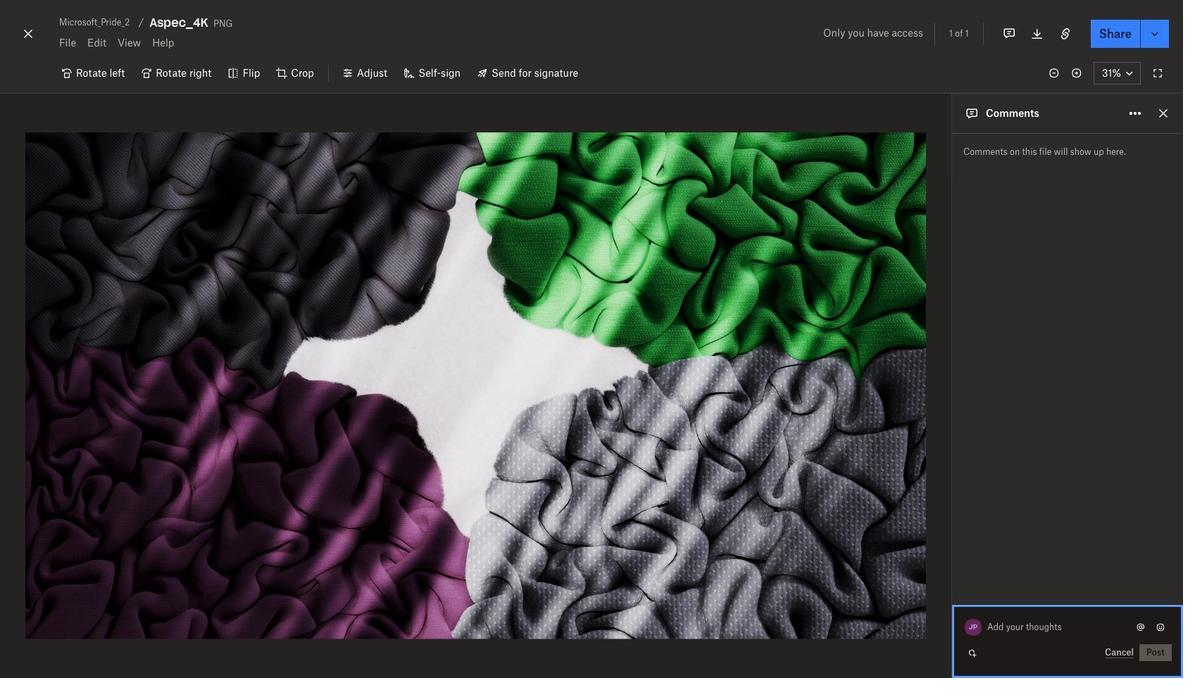 Task type: vqa. For each thing, say whether or not it's contained in the screenshot.
aspec_4k.png image
yes



Task type: describe. For each thing, give the bounding box(es) containing it.
add your thoughts image
[[988, 620, 1121, 635]]

close image
[[20, 23, 37, 45]]

close right sidebar image
[[1155, 105, 1172, 122]]



Task type: locate. For each thing, give the bounding box(es) containing it.
aspec_4k.png image
[[25, 133, 926, 639], [25, 133, 926, 639]]

Add your thoughts text field
[[988, 616, 1132, 639]]



